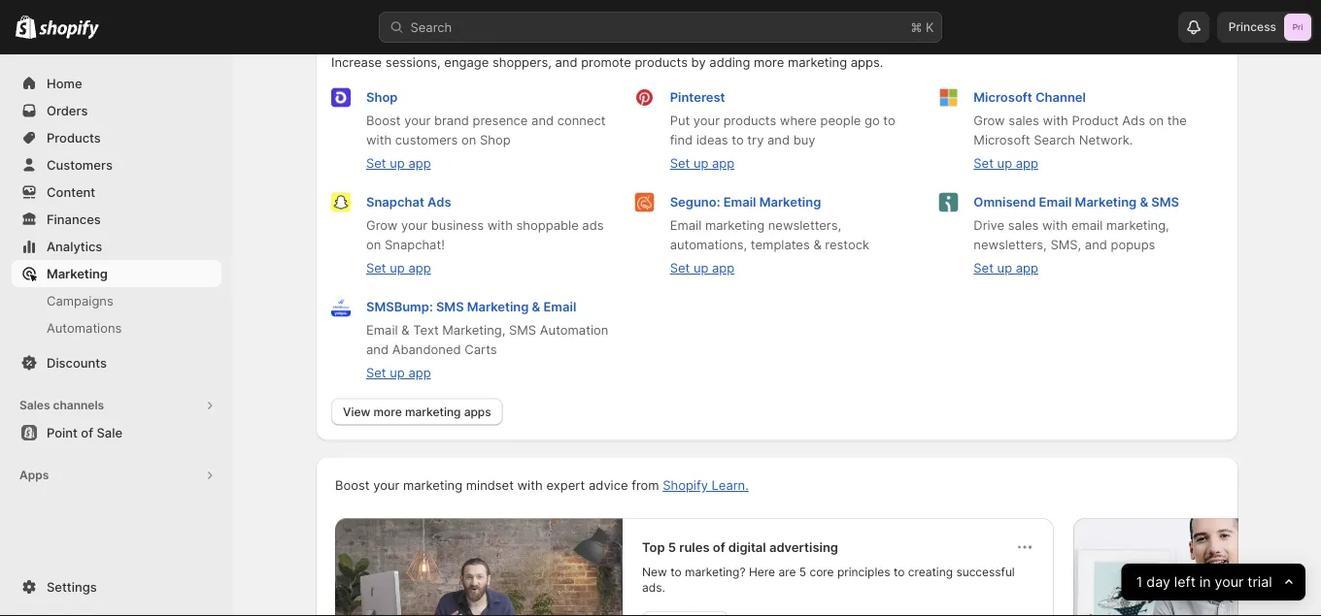 Task type: vqa. For each thing, say whether or not it's contained in the screenshot.


Task type: describe. For each thing, give the bounding box(es) containing it.
email inside "omnisend email marketing & sms drive sales with email marketing, newsletters, sms, and popups set up app"
[[1039, 195, 1072, 210]]

analytics
[[47, 239, 102, 254]]

set inside "omnisend email marketing & sms drive sales with email marketing, newsletters, sms, and popups set up app"
[[974, 261, 994, 276]]

channel
[[1036, 90, 1086, 105]]

shopify
[[663, 479, 708, 494]]

new
[[642, 566, 667, 580]]

marketing down analytics
[[47, 266, 108, 281]]

0 horizontal spatial shop
[[366, 90, 398, 105]]

and left promote
[[555, 55, 578, 70]]

shopify learn. link
[[663, 479, 749, 494]]

increase
[[331, 55, 382, 70]]

mindset
[[466, 479, 514, 494]]

snapchat!
[[385, 238, 445, 253]]

finances link
[[12, 206, 222, 233]]

& inside "omnisend email marketing & sms drive sales with email marketing, newsletters, sms, and popups set up app"
[[1140, 195, 1148, 210]]

app inside microsoft channel grow sales with product ads on the microsoft search network. set up app
[[1016, 156, 1038, 171]]

set up app link for shop boost your brand presence and connect with customers on shop set up app
[[366, 156, 431, 171]]

customers
[[47, 157, 113, 172]]

snapchat ads link
[[366, 195, 451, 210]]

k
[[926, 19, 934, 34]]

orders
[[47, 103, 88, 118]]

sms inside "omnisend email marketing & sms drive sales with email marketing, newsletters, sms, and popups set up app"
[[1152, 195, 1179, 210]]

marketing link
[[12, 260, 222, 288]]

engage
[[444, 55, 489, 70]]

customers link
[[12, 152, 222, 179]]

campaigns link
[[12, 288, 222, 315]]

popups
[[1111, 238, 1156, 253]]

5 inside new to marketing? here are 5 core principles to creating successful ads.
[[799, 566, 806, 580]]

pinterest link
[[670, 90, 725, 105]]

buy
[[793, 133, 816, 148]]

set inside the seguno: email marketing email marketing newsletters, automations, templates & restock set up app
[[670, 261, 690, 276]]

increase sessions, engage shoppers, and promote products by adding more marketing apps.
[[331, 55, 883, 70]]

princess image
[[1284, 14, 1312, 41]]

shop link
[[366, 90, 398, 105]]

app inside pinterest put your products where people go to find ideas to try and buy set up app
[[712, 156, 735, 171]]

and inside pinterest put your products where people go to find ideas to try and buy set up app
[[768, 133, 790, 148]]

up inside shop boost your brand presence and connect with customers on shop set up app
[[390, 156, 405, 171]]

products link
[[12, 124, 222, 152]]

marketing up increase
[[331, 28, 393, 43]]

principles
[[837, 566, 890, 580]]

seguno:
[[670, 195, 720, 210]]

settings link
[[12, 574, 222, 601]]

try
[[747, 133, 764, 148]]

up inside the seguno: email marketing email marketing newsletters, automations, templates & restock set up app
[[694, 261, 709, 276]]

0 vertical spatial products
[[635, 55, 688, 70]]

apps
[[19, 469, 49, 483]]

shoppable
[[516, 219, 579, 234]]

discounts link
[[12, 350, 222, 377]]

top 5 rules of digital advertising
[[642, 540, 838, 555]]

marketing left apps. at the right
[[788, 55, 847, 70]]

campaigns
[[47, 293, 113, 308]]

set inside smsbump: sms marketing & email email & text marketing, sms automation and abandoned carts set up app
[[366, 366, 386, 381]]

to left creating
[[894, 566, 905, 580]]

where
[[780, 114, 817, 129]]

advertising
[[769, 540, 838, 555]]

sales
[[19, 399, 50, 413]]

content link
[[12, 179, 222, 206]]

marketing down the abandoned
[[405, 406, 461, 420]]

by
[[691, 55, 706, 70]]

ads
[[582, 219, 604, 234]]

here
[[749, 566, 775, 580]]

sale
[[97, 426, 122, 441]]

smsbump: sms marketing & email email & text marketing, sms automation and abandoned carts set up app
[[366, 300, 609, 381]]

brand
[[434, 114, 469, 129]]

automations,
[[670, 238, 747, 253]]

1 microsoft from the top
[[974, 90, 1032, 105]]

boost inside shop boost your brand presence and connect with customers on shop set up app
[[366, 114, 401, 129]]

microsoft channel link
[[974, 90, 1086, 105]]

0 horizontal spatial shopify image
[[16, 15, 36, 39]]

seguno: email marketing email marketing newsletters, automations, templates & restock set up app
[[670, 195, 870, 276]]

new to marketing? here are 5 core principles to creating successful ads.
[[642, 566, 1015, 596]]

in
[[1200, 575, 1211, 591]]

up inside snapchat ads grow your business with shoppable ads on snapchat! set up app
[[390, 261, 405, 276]]

to right go
[[883, 114, 895, 129]]

go
[[865, 114, 880, 129]]

& inside the seguno: email marketing email marketing newsletters, automations, templates & restock set up app
[[814, 238, 822, 253]]

set inside shop boost your brand presence and connect with customers on shop set up app
[[366, 156, 386, 171]]

view more marketing apps
[[343, 406, 491, 420]]

set inside microsoft channel grow sales with product ads on the microsoft search network. set up app
[[974, 156, 994, 171]]

marketing for smsbump: sms marketing & email email & text marketing, sms automation and abandoned carts set up app
[[467, 300, 529, 315]]

grow for snapchat!
[[366, 219, 398, 234]]

business
[[431, 219, 484, 234]]

advice
[[589, 479, 628, 494]]

search inside microsoft channel grow sales with product ads on the microsoft search network. set up app
[[1034, 133, 1075, 148]]

marketing apps
[[331, 28, 426, 43]]

email down smsbump:
[[366, 324, 398, 339]]

smsbump: sms marketing & email link
[[366, 300, 576, 315]]

home
[[47, 76, 82, 91]]

marketing inside the seguno: email marketing email marketing newsletters, automations, templates & restock set up app
[[705, 219, 765, 234]]

snapchat
[[366, 195, 424, 210]]

pinterest
[[670, 90, 725, 105]]

set up app link for smsbump: sms marketing & email email & text marketing, sms automation and abandoned carts set up app
[[366, 366, 431, 381]]

with inside microsoft channel grow sales with product ads on the microsoft search network. set up app
[[1043, 114, 1068, 129]]

successful
[[956, 566, 1015, 580]]

are
[[779, 566, 796, 580]]

discounts
[[47, 356, 107, 371]]

1 horizontal spatial of
[[713, 540, 725, 555]]

1 day left in your trial button
[[1122, 564, 1306, 601]]

and inside smsbump: sms marketing & email email & text marketing, sms automation and abandoned carts set up app
[[366, 343, 389, 358]]

marketing?
[[685, 566, 746, 580]]

1 day left in your trial
[[1137, 575, 1272, 591]]

email down seguno:
[[670, 219, 702, 234]]

ads inside microsoft channel grow sales with product ads on the microsoft search network. set up app
[[1122, 114, 1145, 129]]

product
[[1072, 114, 1119, 129]]

1 horizontal spatial shop
[[480, 133, 511, 148]]

marketing,
[[442, 324, 506, 339]]

marketing,
[[1106, 219, 1169, 234]]

people
[[820, 114, 861, 129]]

rules
[[679, 540, 710, 555]]

point of sale
[[47, 426, 122, 441]]

app inside "omnisend email marketing & sms drive sales with email marketing, newsletters, sms, and popups set up app"
[[1016, 261, 1038, 276]]

snapchat ads grow your business with shoppable ads on snapchat! set up app
[[366, 195, 604, 276]]

princess
[[1229, 20, 1277, 34]]



Task type: locate. For each thing, give the bounding box(es) containing it.
& left text
[[401, 324, 410, 339]]

products
[[47, 130, 101, 145]]

email right seguno:
[[723, 195, 756, 210]]

& left "restock"
[[814, 238, 822, 253]]

0 horizontal spatial more
[[374, 406, 402, 420]]

ideas
[[696, 133, 728, 148]]

channels
[[53, 399, 104, 413]]

0 horizontal spatial apps
[[396, 28, 426, 43]]

1 horizontal spatial products
[[723, 114, 776, 129]]

to left try
[[732, 133, 744, 148]]

adding
[[710, 55, 750, 70]]

5 right top on the bottom of page
[[668, 540, 676, 555]]

trial
[[1248, 575, 1272, 591]]

newsletters, up the "templates"
[[768, 219, 841, 234]]

grow down 'snapchat'
[[366, 219, 398, 234]]

0 vertical spatial boost
[[366, 114, 401, 129]]

shop
[[366, 90, 398, 105], [480, 133, 511, 148]]

0 vertical spatial search
[[410, 19, 452, 34]]

finances
[[47, 212, 101, 227]]

of left sale
[[81, 426, 93, 441]]

0 vertical spatial microsoft
[[974, 90, 1032, 105]]

on left snapchat!
[[366, 238, 381, 253]]

core
[[810, 566, 834, 580]]

shoppers,
[[492, 55, 552, 70]]

shopify image
[[16, 15, 36, 39], [39, 20, 99, 39]]

1 vertical spatial grow
[[366, 219, 398, 234]]

email up automation
[[544, 300, 576, 315]]

of inside 'link'
[[81, 426, 93, 441]]

up down snapchat!
[[390, 261, 405, 276]]

automation
[[540, 324, 609, 339]]

apps.
[[851, 55, 883, 70]]

& up the marketing,
[[1140, 195, 1148, 210]]

shop down increase
[[366, 90, 398, 105]]

and down email
[[1085, 238, 1107, 253]]

sms up marketing,
[[436, 300, 464, 315]]

marketing down seguno: email marketing link
[[705, 219, 765, 234]]

abandoned
[[392, 343, 461, 358]]

app down omnisend
[[1016, 261, 1038, 276]]

marketing up marketing,
[[467, 300, 529, 315]]

1 horizontal spatial grow
[[974, 114, 1005, 129]]

1 vertical spatial boost
[[335, 479, 370, 494]]

⌘ k
[[911, 19, 934, 34]]

set up view
[[366, 366, 386, 381]]

with down shop link
[[366, 133, 392, 148]]

1
[[1137, 575, 1143, 591]]

apps up 'sessions,'
[[396, 28, 426, 43]]

1 vertical spatial more
[[374, 406, 402, 420]]

settings
[[47, 580, 97, 595]]

left
[[1175, 575, 1196, 591]]

day
[[1147, 575, 1171, 591]]

1 horizontal spatial newsletters,
[[974, 238, 1047, 253]]

up
[[390, 156, 405, 171], [694, 156, 709, 171], [997, 156, 1012, 171], [390, 261, 405, 276], [694, 261, 709, 276], [997, 261, 1012, 276], [390, 366, 405, 381]]

1 horizontal spatial apps
[[464, 406, 491, 420]]

put
[[670, 114, 690, 129]]

on down brand
[[462, 133, 476, 148]]

0 vertical spatial sales
[[1009, 114, 1039, 129]]

with inside snapchat ads grow your business with shoppable ads on snapchat! set up app
[[487, 219, 513, 234]]

microsoft left channel
[[974, 90, 1032, 105]]

app inside smsbump: sms marketing & email email & text marketing, sms automation and abandoned carts set up app
[[408, 366, 431, 381]]

set up app link for pinterest put your products where people go to find ideas to try and buy set up app
[[670, 156, 735, 171]]

set up app link down the abandoned
[[366, 366, 431, 381]]

app inside shop boost your brand presence and connect with customers on shop set up app
[[408, 156, 431, 171]]

set up 'snapchat'
[[366, 156, 386, 171]]

automations link
[[12, 315, 222, 342]]

your inside dropdown button
[[1215, 575, 1244, 591]]

set up app link for snapchat ads grow your business with shoppable ads on snapchat! set up app
[[366, 261, 431, 276]]

0 horizontal spatial of
[[81, 426, 93, 441]]

grow inside snapchat ads grow your business with shoppable ads on snapchat! set up app
[[366, 219, 398, 234]]

search up 'sessions,'
[[410, 19, 452, 34]]

up down drive
[[997, 261, 1012, 276]]

&
[[1140, 195, 1148, 210], [814, 238, 822, 253], [532, 300, 540, 315], [401, 324, 410, 339]]

2 microsoft from the top
[[974, 133, 1030, 148]]

set up app link for omnisend email marketing & sms drive sales with email marketing, newsletters, sms, and popups set up app
[[974, 261, 1038, 276]]

to right new in the bottom of the page
[[670, 566, 682, 580]]

set down find
[[670, 156, 690, 171]]

up down the abandoned
[[390, 366, 405, 381]]

omnisend
[[974, 195, 1036, 210]]

omnisend email marketing & sms link
[[974, 195, 1179, 210]]

set up omnisend
[[974, 156, 994, 171]]

ads inside snapchat ads grow your business with shoppable ads on snapchat! set up app
[[428, 195, 451, 210]]

promote
[[581, 55, 631, 70]]

up down customers
[[390, 156, 405, 171]]

0 horizontal spatial products
[[635, 55, 688, 70]]

shop boost your brand presence and connect with customers on shop set up app
[[366, 90, 606, 171]]

search down channel
[[1034, 133, 1075, 148]]

omnisend email marketing & sms drive sales with email marketing, newsletters, sms, and popups set up app
[[974, 195, 1179, 276]]

on inside snapchat ads grow your business with shoppable ads on snapchat! set up app
[[366, 238, 381, 253]]

up inside microsoft channel grow sales with product ads on the microsoft search network. set up app
[[997, 156, 1012, 171]]

newsletters, inside "omnisend email marketing & sms drive sales with email marketing, newsletters, sms, and popups set up app"
[[974, 238, 1047, 253]]

your right in
[[1215, 575, 1244, 591]]

the
[[1167, 114, 1187, 129]]

0 horizontal spatial ads
[[428, 195, 451, 210]]

point
[[47, 426, 78, 441]]

templates
[[751, 238, 810, 253]]

0 vertical spatial apps
[[396, 28, 426, 43]]

your up 'ideas'
[[694, 114, 720, 129]]

newsletters, inside the seguno: email marketing email marketing newsletters, automations, templates & restock set up app
[[768, 219, 841, 234]]

app down snapchat!
[[408, 261, 431, 276]]

set up app link down 'ideas'
[[670, 156, 735, 171]]

find
[[670, 133, 693, 148]]

apps down carts at left
[[464, 406, 491, 420]]

1 horizontal spatial sms
[[509, 324, 536, 339]]

marketing inside smsbump: sms marketing & email email & text marketing, sms automation and abandoned carts set up app
[[467, 300, 529, 315]]

up down automations,
[[694, 261, 709, 276]]

1 vertical spatial search
[[1034, 133, 1075, 148]]

1 vertical spatial products
[[723, 114, 776, 129]]

seguno: email marketing link
[[670, 195, 821, 210]]

0 horizontal spatial grow
[[366, 219, 398, 234]]

0 horizontal spatial sms
[[436, 300, 464, 315]]

microsoft
[[974, 90, 1032, 105], [974, 133, 1030, 148]]

boost down shop link
[[366, 114, 401, 129]]

marketing inside the seguno: email marketing email marketing newsletters, automations, templates & restock set up app
[[759, 195, 821, 210]]

shop down presence
[[480, 133, 511, 148]]

with up sms,
[[1042, 219, 1068, 234]]

1 vertical spatial shop
[[480, 133, 511, 148]]

set
[[366, 156, 386, 171], [670, 156, 690, 171], [974, 156, 994, 171], [366, 261, 386, 276], [670, 261, 690, 276], [974, 261, 994, 276], [366, 366, 386, 381]]

and inside shop boost your brand presence and connect with customers on shop set up app
[[531, 114, 554, 129]]

your up customers
[[404, 114, 431, 129]]

0 horizontal spatial on
[[366, 238, 381, 253]]

smsbump:
[[366, 300, 433, 315]]

set up app link down drive
[[974, 261, 1038, 276]]

0 vertical spatial ads
[[1122, 114, 1145, 129]]

marketing for seguno: email marketing email marketing newsletters, automations, templates & restock set up app
[[759, 195, 821, 210]]

0 horizontal spatial 5
[[668, 540, 676, 555]]

ads.
[[642, 581, 665, 596]]

app down the abandoned
[[408, 366, 431, 381]]

1 vertical spatial newsletters,
[[974, 238, 1047, 253]]

app inside the seguno: email marketing email marketing newsletters, automations, templates & restock set up app
[[712, 261, 735, 276]]

marketing inside "omnisend email marketing & sms drive sales with email marketing, newsletters, sms, and popups set up app"
[[1075, 195, 1137, 210]]

set up app link for seguno: email marketing email marketing newsletters, automations, templates & restock set up app
[[670, 261, 735, 276]]

presence
[[473, 114, 528, 129]]

0 vertical spatial 5
[[668, 540, 676, 555]]

0 vertical spatial newsletters,
[[768, 219, 841, 234]]

set up app link for microsoft channel grow sales with product ads on the microsoft search network. set up app
[[974, 156, 1038, 171]]

set up app link down automations,
[[670, 261, 735, 276]]

set up app link down snapchat!
[[366, 261, 431, 276]]

your inside snapchat ads grow your business with shoppable ads on snapchat! set up app
[[401, 219, 428, 234]]

1 vertical spatial sms
[[436, 300, 464, 315]]

pinterest put your products where people go to find ideas to try and buy set up app
[[670, 90, 895, 171]]

1 horizontal spatial shopify image
[[39, 20, 99, 39]]

boost down view
[[335, 479, 370, 494]]

more inside the view more marketing apps link
[[374, 406, 402, 420]]

1 vertical spatial sales
[[1008, 219, 1039, 234]]

search
[[410, 19, 452, 34], [1034, 133, 1075, 148]]

sales inside "omnisend email marketing & sms drive sales with email marketing, newsletters, sms, and popups set up app"
[[1008, 219, 1039, 234]]

products left by
[[635, 55, 688, 70]]

marketing up the "templates"
[[759, 195, 821, 210]]

grow inside microsoft channel grow sales with product ads on the microsoft search network. set up app
[[974, 114, 1005, 129]]

1 vertical spatial 5
[[799, 566, 806, 580]]

and right try
[[768, 133, 790, 148]]

app inside snapchat ads grow your business with shoppable ads on snapchat! set up app
[[408, 261, 431, 276]]

boost
[[366, 114, 401, 129], [335, 479, 370, 494]]

with inside shop boost your brand presence and connect with customers on shop set up app
[[366, 133, 392, 148]]

more right view
[[374, 406, 402, 420]]

0 vertical spatial on
[[1149, 114, 1164, 129]]

creating
[[908, 566, 953, 580]]

sessions,
[[386, 55, 441, 70]]

1 vertical spatial of
[[713, 540, 725, 555]]

on left the
[[1149, 114, 1164, 129]]

your up snapchat!
[[401, 219, 428, 234]]

set inside snapchat ads grow your business with shoppable ads on snapchat! set up app
[[366, 261, 386, 276]]

email up email
[[1039, 195, 1072, 210]]

up down 'ideas'
[[694, 156, 709, 171]]

text
[[413, 324, 439, 339]]

1 horizontal spatial more
[[754, 55, 784, 70]]

grow for microsoft
[[974, 114, 1005, 129]]

more right adding
[[754, 55, 784, 70]]

up inside "omnisend email marketing & sms drive sales with email marketing, newsletters, sms, and popups set up app"
[[997, 261, 1012, 276]]

newsletters,
[[768, 219, 841, 234], [974, 238, 1047, 253]]

set down snapchat!
[[366, 261, 386, 276]]

sales down omnisend
[[1008, 219, 1039, 234]]

5
[[668, 540, 676, 555], [799, 566, 806, 580]]

learn.
[[712, 479, 749, 494]]

on inside microsoft channel grow sales with product ads on the microsoft search network. set up app
[[1149, 114, 1164, 129]]

app up omnisend
[[1016, 156, 1038, 171]]

with left expert
[[517, 479, 543, 494]]

your inside shop boost your brand presence and connect with customers on shop set up app
[[404, 114, 431, 129]]

sales down microsoft channel link
[[1009, 114, 1039, 129]]

top
[[642, 540, 665, 555]]

microsoft down microsoft channel link
[[974, 133, 1030, 148]]

expert
[[546, 479, 585, 494]]

1 vertical spatial on
[[462, 133, 476, 148]]

ads up business
[[428, 195, 451, 210]]

drive
[[974, 219, 1005, 234]]

up inside smsbump: sms marketing & email email & text marketing, sms automation and abandoned carts set up app
[[390, 366, 405, 381]]

orders link
[[12, 97, 222, 124]]

apps button
[[12, 462, 222, 490]]

sms up the marketing,
[[1152, 195, 1179, 210]]

set up app link up omnisend
[[974, 156, 1038, 171]]

from
[[632, 479, 659, 494]]

restock
[[825, 238, 870, 253]]

app down 'ideas'
[[712, 156, 735, 171]]

products up try
[[723, 114, 776, 129]]

1 vertical spatial microsoft
[[974, 133, 1030, 148]]

2 horizontal spatial on
[[1149, 114, 1164, 129]]

up up omnisend
[[997, 156, 1012, 171]]

and left connect
[[531, 114, 554, 129]]

on inside shop boost your brand presence and connect with customers on shop set up app
[[462, 133, 476, 148]]

and inside "omnisend email marketing & sms drive sales with email marketing, newsletters, sms, and popups set up app"
[[1085, 238, 1107, 253]]

marketing for omnisend email marketing & sms drive sales with email marketing, newsletters, sms, and popups set up app
[[1075, 195, 1137, 210]]

0 vertical spatial sms
[[1152, 195, 1179, 210]]

2 horizontal spatial sms
[[1152, 195, 1179, 210]]

digital
[[728, 540, 766, 555]]

sales inside microsoft channel grow sales with product ads on the microsoft search network. set up app
[[1009, 114, 1039, 129]]

up inside pinterest put your products where people go to find ideas to try and buy set up app
[[694, 156, 709, 171]]

1 vertical spatial apps
[[464, 406, 491, 420]]

1 horizontal spatial 5
[[799, 566, 806, 580]]

sales
[[1009, 114, 1039, 129], [1008, 219, 1039, 234]]

0 horizontal spatial search
[[410, 19, 452, 34]]

with down channel
[[1043, 114, 1068, 129]]

2 vertical spatial on
[[366, 238, 381, 253]]

of right rules
[[713, 540, 725, 555]]

⌘
[[911, 19, 922, 34]]

ads up network. at the right of page
[[1122, 114, 1145, 129]]

products inside pinterest put your products where people go to find ideas to try and buy set up app
[[723, 114, 776, 129]]

your down the view more marketing apps link
[[373, 479, 400, 494]]

marketing left mindset
[[403, 479, 463, 494]]

set inside pinterest put your products where people go to find ideas to try and buy set up app
[[670, 156, 690, 171]]

grow down microsoft channel link
[[974, 114, 1005, 129]]

newsletters, down drive
[[974, 238, 1047, 253]]

5 right are
[[799, 566, 806, 580]]

0 vertical spatial of
[[81, 426, 93, 441]]

with inside "omnisend email marketing & sms drive sales with email marketing, newsletters, sms, and popups set up app"
[[1042, 219, 1068, 234]]

1 horizontal spatial search
[[1034, 133, 1075, 148]]

and down smsbump:
[[366, 343, 389, 358]]

email
[[723, 195, 756, 210], [1039, 195, 1072, 210], [670, 219, 702, 234], [544, 300, 576, 315], [366, 324, 398, 339]]

with right business
[[487, 219, 513, 234]]

point of sale button
[[0, 420, 233, 447]]

1 horizontal spatial ads
[[1122, 114, 1145, 129]]

set up app link down customers
[[366, 156, 431, 171]]

customers
[[395, 133, 458, 148]]

0 vertical spatial more
[[754, 55, 784, 70]]

0 horizontal spatial newsletters,
[[768, 219, 841, 234]]

set down automations,
[[670, 261, 690, 276]]

microsoft channel grow sales with product ads on the microsoft search network. set up app
[[974, 90, 1187, 171]]

app down customers
[[408, 156, 431, 171]]

0 vertical spatial shop
[[366, 90, 398, 105]]

set up app link
[[366, 156, 431, 171], [670, 156, 735, 171], [974, 156, 1038, 171], [366, 261, 431, 276], [670, 261, 735, 276], [974, 261, 1038, 276], [366, 366, 431, 381]]

your inside pinterest put your products where people go to find ideas to try and buy set up app
[[694, 114, 720, 129]]

sms right marketing,
[[509, 324, 536, 339]]

marketing up email
[[1075, 195, 1137, 210]]

0 vertical spatial grow
[[974, 114, 1005, 129]]

set down drive
[[974, 261, 994, 276]]

app down automations,
[[712, 261, 735, 276]]

1 horizontal spatial on
[[462, 133, 476, 148]]

of
[[81, 426, 93, 441], [713, 540, 725, 555]]

app
[[408, 156, 431, 171], [712, 156, 735, 171], [1016, 156, 1038, 171], [408, 261, 431, 276], [712, 261, 735, 276], [1016, 261, 1038, 276], [408, 366, 431, 381]]

& up automation
[[532, 300, 540, 315]]

sales channels button
[[12, 392, 222, 420]]

1 vertical spatial ads
[[428, 195, 451, 210]]

grow
[[974, 114, 1005, 129], [366, 219, 398, 234]]

2 vertical spatial sms
[[509, 324, 536, 339]]

more
[[754, 55, 784, 70], [374, 406, 402, 420]]



